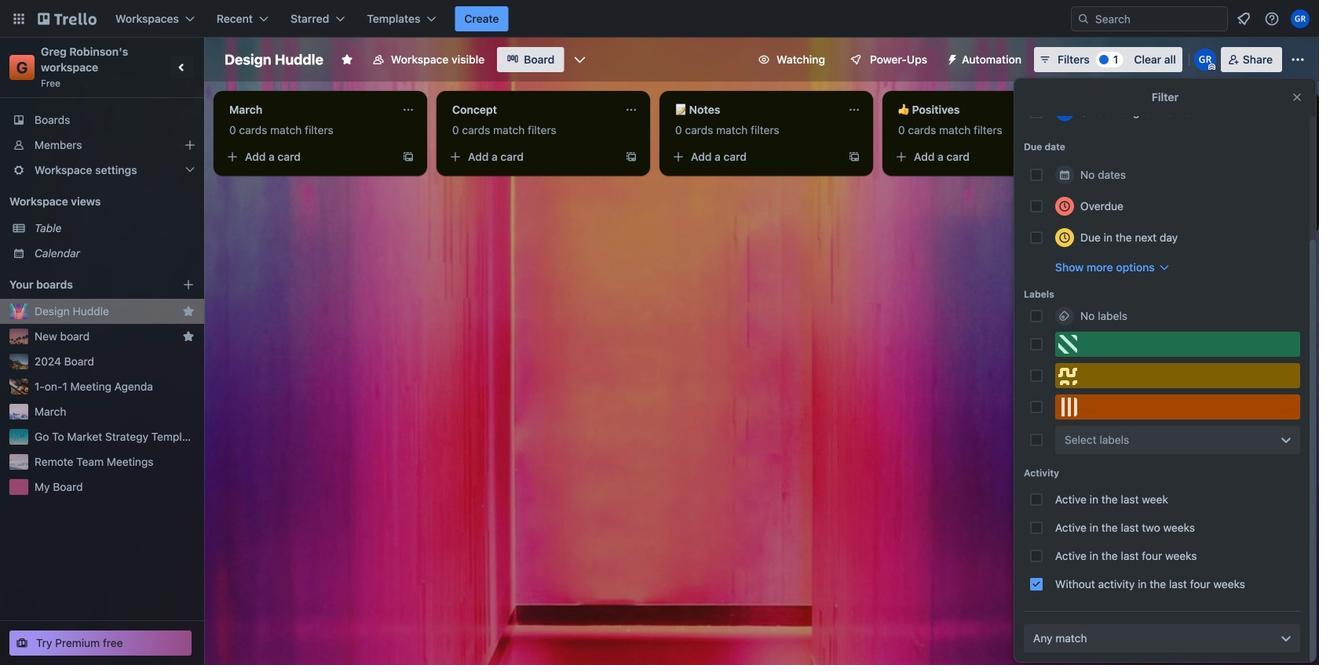 Task type: vqa. For each thing, say whether or not it's contained in the screenshot.
the left Members
no



Task type: describe. For each thing, give the bounding box(es) containing it.
search image
[[1077, 13, 1090, 25]]

add board image
[[182, 279, 195, 291]]

sm image
[[940, 47, 962, 69]]

Search field
[[1090, 8, 1227, 30]]

open information menu image
[[1264, 11, 1280, 27]]

color: green, title: none element
[[1055, 332, 1300, 357]]

primary element
[[0, 0, 1319, 38]]

this member is an admin of this board. image
[[1208, 64, 1215, 71]]

Board name text field
[[217, 47, 331, 72]]

workspace navigation collapse icon image
[[171, 57, 193, 79]]

close popover image
[[1291, 91, 1303, 104]]

0 notifications image
[[1234, 9, 1253, 28]]

your boards with 8 items element
[[9, 276, 159, 294]]



Task type: locate. For each thing, give the bounding box(es) containing it.
None checkbox
[[1121, 170, 1176, 188]]

0 vertical spatial greg robinson (gregrobinson96) image
[[1194, 49, 1216, 71]]

0 vertical spatial starred icon image
[[182, 305, 195, 318]]

greg robinson (gregrobinson96) image
[[1291, 9, 1310, 28]]

greg robinson (gregrobinson96) image
[[1194, 49, 1216, 71], [1055, 102, 1074, 122]]

color: yellow, title: none element
[[1055, 364, 1300, 389]]

0 horizontal spatial create from template… image
[[625, 151, 638, 163]]

back to home image
[[38, 6, 97, 31]]

2 starred icon image from the top
[[182, 331, 195, 343]]

0 horizontal spatial greg robinson (gregrobinson96) image
[[1055, 102, 1074, 122]]

1 horizontal spatial create from template… image
[[848, 151, 861, 163]]

1 vertical spatial starred icon image
[[182, 331, 195, 343]]

1 vertical spatial greg robinson (gregrobinson96) image
[[1055, 102, 1074, 122]]

1 create from template… image from the left
[[625, 151, 638, 163]]

1 starred icon image from the top
[[182, 305, 195, 318]]

1 horizontal spatial greg robinson (gregrobinson96) image
[[1194, 49, 1216, 71]]

create from template… image
[[625, 151, 638, 163], [848, 151, 861, 163]]

None text field
[[666, 97, 842, 122], [889, 97, 1065, 122], [666, 97, 842, 122], [889, 97, 1065, 122]]

starred icon image
[[182, 305, 195, 318], [182, 331, 195, 343]]

color: orange, title: none element
[[1055, 395, 1300, 420]]

star or unstar board image
[[341, 53, 353, 66]]

None text field
[[220, 97, 396, 122], [443, 97, 619, 122], [220, 97, 396, 122], [443, 97, 619, 122]]

2 create from template… image from the left
[[848, 151, 861, 163]]

create from template… image
[[402, 151, 415, 163]]

customize views image
[[572, 52, 588, 68]]

show menu image
[[1290, 52, 1306, 68]]



